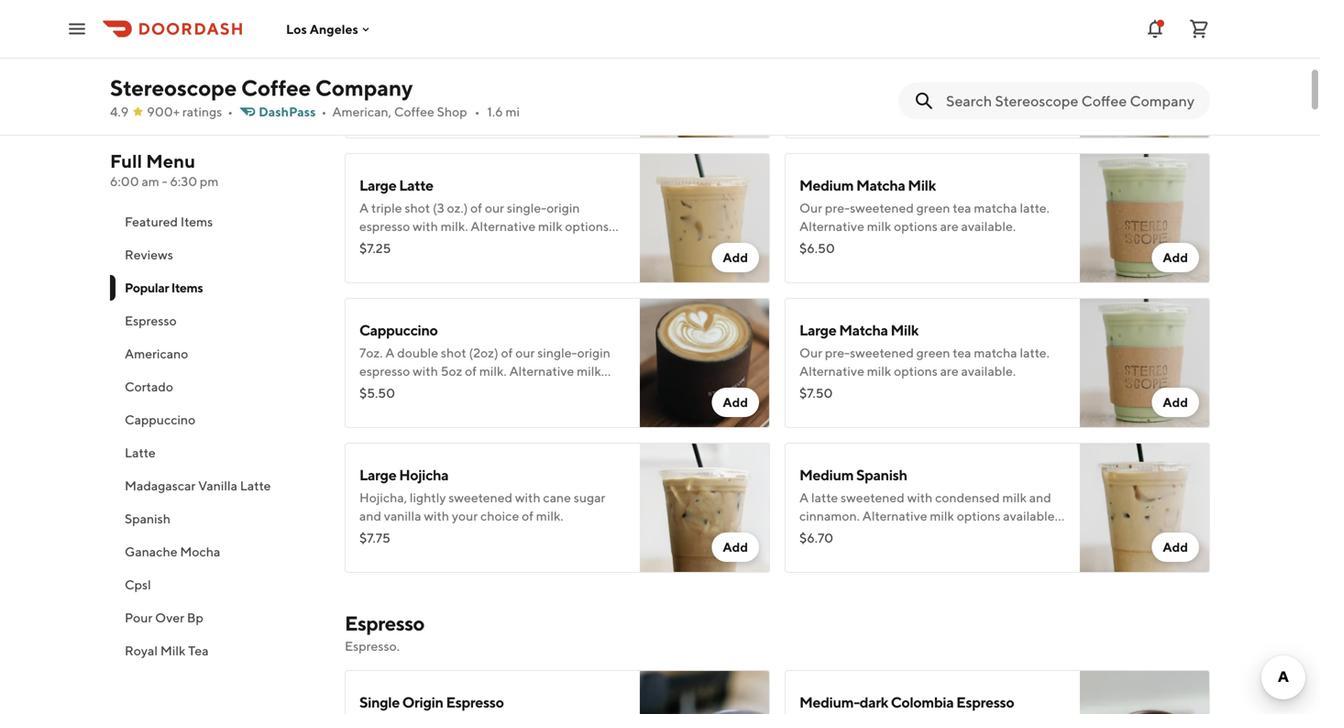 Task type: vqa. For each thing, say whether or not it's contained in the screenshot.


Task type: describe. For each thing, give the bounding box(es) containing it.
add for cappuccino
[[723, 395, 748, 410]]

items for featured items
[[181, 214, 213, 229]]

your
[[452, 508, 478, 524]]

reviews
[[125, 247, 173, 262]]

pre- for large
[[825, 345, 850, 360]]

milk. for cappuccino
[[479, 364, 507, 379]]

alternative for large matcha milk
[[800, 364, 865, 379]]

cappuccino image
[[640, 298, 770, 428]]

featured items button
[[110, 205, 323, 238]]

stereoscope
[[110, 75, 237, 101]]

dashpass
[[259, 104, 316, 119]]

milk inside "chai milk our chai latte is made with premium chai tea concentrate from dona chai and topped off with milk and our housemade madagascar vanilla syrup."
[[387, 92, 412, 107]]

madagascar vanilla latte
[[125, 478, 271, 493]]

available. inside cappuccino 7oz. a double shot (2oz) of our single-origin espresso with 5oz of milk. alternative milk options are available.
[[427, 382, 481, 397]]

cappuccino 7oz. a double shot (2oz) of our single-origin espresso with 5oz of milk. alternative milk options are available.
[[359, 321, 611, 397]]

0 vertical spatial condensed
[[935, 490, 1000, 505]]

ratings
[[182, 104, 222, 119]]

triple
[[371, 200, 402, 215]]

origin
[[402, 694, 443, 711]]

available. inside large matcha milk our pre-sweetened green tea matcha latte. alternative milk options are available. $7.50
[[961, 364, 1016, 379]]

espresso inside cappuccino 7oz. a double shot (2oz) of our single-origin espresso with 5oz of milk. alternative milk options are available.
[[359, 364, 410, 379]]

syrup.
[[399, 110, 434, 126]]

options inside large latte a triple shot (3 oz.) of our single-origin espresso with milk. alternative milk options are available.
[[565, 219, 609, 234]]

add for large latte
[[723, 250, 748, 265]]

alternative inside large latte a triple shot (3 oz.) of our single-origin espresso with milk. alternative milk options are available.
[[471, 219, 536, 234]]

add for large matcha milk
[[1163, 395, 1188, 410]]

medium for medium spanish
[[800, 466, 854, 484]]

3 • from the left
[[475, 104, 480, 119]]

sweetened inside medium spanish a latte sweetened with condensed milk and cinnamon. alternative milk options available, but the condensed milk contains dairy.
[[841, 490, 905, 505]]

matcha for large matcha milk
[[974, 345, 1018, 360]]

dona
[[463, 74, 492, 89]]

a delicious combination of our signature strawberry milk and matcha.
[[800, 55, 1033, 89]]

add for large hojicha
[[723, 540, 748, 555]]

spanish inside medium spanish a latte sweetened with condensed milk and cinnamon. alternative milk options available, but the condensed milk contains dairy.
[[856, 466, 907, 484]]

are inside medium matcha milk our pre-sweetened green tea matcha latte. alternative milk options are available. $6.50
[[940, 219, 959, 234]]

available,
[[1003, 508, 1058, 524]]

milk inside large matcha milk our pre-sweetened green tea matcha latte. alternative milk options are available. $7.50
[[867, 364, 892, 379]]

latte inside medium spanish a latte sweetened with condensed milk and cinnamon. alternative milk options available, but the condensed milk contains dairy.
[[812, 490, 838, 505]]

ganache mocha button
[[110, 536, 323, 569]]

6:00
[[110, 174, 139, 189]]

large matcha milk our pre-sweetened green tea matcha latte. alternative milk options are available. $7.50
[[800, 321, 1050, 401]]

large latte image
[[640, 153, 770, 283]]

am
[[142, 174, 159, 189]]

colombia
[[891, 694, 954, 711]]

a for large latte
[[359, 200, 369, 215]]

single origin espresso image
[[640, 670, 770, 714]]

(3
[[433, 200, 445, 215]]

are inside large matcha milk our pre-sweetened green tea matcha latte. alternative milk options are available. $7.50
[[940, 364, 959, 379]]

notification bell image
[[1144, 18, 1166, 40]]

pre- for medium
[[825, 200, 850, 215]]

but
[[800, 527, 820, 542]]

add button for medium spanish
[[1152, 533, 1199, 562]]

large hojicha image
[[640, 443, 770, 573]]

dairy.
[[991, 527, 1022, 542]]

our inside 'a delicious combination of our signature strawberry milk and matcha.'
[[956, 55, 976, 71]]

milk. for large hojicha
[[536, 508, 564, 524]]

matcha for medium
[[856, 177, 905, 194]]

tea for large matcha milk
[[953, 345, 972, 360]]

milk inside medium matcha milk our pre-sweetened green tea matcha latte. alternative milk options are available. $6.50
[[867, 219, 892, 234]]

medium-dark colombia espresso
[[800, 694, 1015, 711]]

the
[[822, 527, 842, 542]]

our inside "chai milk our chai latte is made with premium chai tea concentrate from dona chai and topped off with milk and our housemade madagascar vanilla syrup."
[[439, 92, 458, 107]]

premium
[[516, 55, 568, 71]]

900+ ratings •
[[147, 104, 233, 119]]

coffee for stereoscope
[[241, 75, 311, 101]]

pour over bp button
[[110, 602, 323, 635]]

1 vertical spatial condensed
[[845, 527, 909, 542]]

milk inside large latte a triple shot (3 oz.) of our single-origin espresso with milk. alternative milk options are available.
[[538, 219, 563, 234]]

1 • from the left
[[228, 104, 233, 119]]

-
[[162, 174, 167, 189]]

our inside cappuccino 7oz. a double shot (2oz) of our single-origin espresso with 5oz of milk. alternative milk options are available.
[[516, 345, 535, 360]]

latte. for medium matcha milk
[[1020, 200, 1050, 215]]

hojicha,
[[359, 490, 407, 505]]

alternative inside cappuccino 7oz. a double shot (2oz) of our single-origin espresso with 5oz of milk. alternative milk options are available.
[[509, 364, 574, 379]]

combination
[[866, 55, 939, 71]]

over
[[155, 610, 184, 625]]

los angeles button
[[286, 21, 373, 36]]

options for large matcha milk
[[894, 364, 938, 379]]

1.6
[[487, 104, 503, 119]]

medium-
[[800, 694, 860, 711]]

of right 5oz
[[465, 364, 477, 379]]

large latte a triple shot (3 oz.) of our single-origin espresso with milk. alternative milk options are available.
[[359, 177, 609, 252]]

chai milk our chai latte is made with premium chai tea concentrate from dona chai and topped off with milk and our housemade madagascar vanilla syrup.
[[359, 32, 616, 126]]

shop
[[437, 104, 467, 119]]

available. inside medium matcha milk our pre-sweetened green tea matcha latte. alternative milk options are available. $6.50
[[961, 219, 1016, 234]]

milk inside large matcha milk our pre-sweetened green tea matcha latte. alternative milk options are available. $7.50
[[891, 321, 919, 339]]

4.9
[[110, 104, 129, 119]]

americano
[[125, 346, 188, 361]]

6:30
[[170, 174, 197, 189]]

matcha for large
[[839, 321, 888, 339]]

a for cappuccino
[[385, 345, 395, 360]]

open menu image
[[66, 18, 88, 40]]

our inside large latte a triple shot (3 oz.) of our single-origin espresso with milk. alternative milk options are available.
[[485, 200, 504, 215]]

items for popular items
[[171, 280, 203, 295]]

topped
[[546, 74, 589, 89]]

pour over bp
[[125, 610, 203, 625]]

from
[[433, 74, 460, 89]]

single
[[359, 694, 400, 711]]

7oz.
[[359, 345, 383, 360]]

dashpass •
[[259, 104, 327, 119]]

popular
[[125, 280, 169, 295]]

milk inside "chai milk our chai latte is made with premium chai tea concentrate from dona chai and topped off with milk and our housemade madagascar vanilla syrup."
[[392, 32, 420, 49]]

madagascar inside button
[[125, 478, 196, 493]]

and for a
[[891, 74, 913, 89]]

madagascar inside "chai milk our chai latte is made with premium chai tea concentrate from dona chai and topped off with milk and our housemade madagascar vanilla syrup."
[[532, 92, 603, 107]]

delicious
[[812, 55, 864, 71]]

lightly
[[410, 490, 446, 505]]

espresso espresso.
[[345, 612, 424, 654]]

los
[[286, 21, 307, 36]]

medium matcha milk our pre-sweetened green tea matcha latte. alternative milk options are available. $6.50
[[800, 177, 1050, 256]]

large for large matcha milk
[[800, 321, 837, 339]]

espresso right colombia
[[957, 694, 1015, 711]]

los angeles
[[286, 21, 358, 36]]

Item Search search field
[[946, 91, 1196, 111]]

and down the "premium"
[[522, 74, 544, 89]]

options inside cappuccino 7oz. a double shot (2oz) of our single-origin espresso with 5oz of milk. alternative milk options are available.
[[359, 382, 403, 397]]

sweetened inside large matcha milk our pre-sweetened green tea matcha latte. alternative milk options are available. $7.50
[[850, 345, 914, 360]]

spanish button
[[110, 503, 323, 536]]

add button for large matcha milk
[[1152, 388, 1199, 417]]

matcha.
[[916, 74, 962, 89]]

hojicha
[[399, 466, 449, 484]]

options for medium spanish
[[957, 508, 1001, 524]]

cinnamon.
[[800, 508, 860, 524]]

medium spanish a latte sweetened with condensed milk and cinnamon. alternative milk options available, but the condensed milk contains dairy.
[[800, 466, 1058, 542]]

large hojicha hojicha, lightly sweetened with cane sugar and vanilla with your choice of milk. $7.75
[[359, 466, 606, 546]]

900+
[[147, 104, 180, 119]]

espresso inside espresso button
[[125, 313, 177, 328]]

single- inside large latte a triple shot (3 oz.) of our single-origin espresso with milk. alternative milk options are available.
[[507, 200, 547, 215]]

$7.25 for chai
[[359, 96, 391, 111]]

espresso up espresso.
[[345, 612, 424, 635]]

green for medium matcha milk
[[917, 200, 950, 215]]

espresso button
[[110, 304, 323, 337]]

shot for large latte
[[405, 200, 430, 215]]

2 • from the left
[[321, 104, 327, 119]]

espresso.
[[345, 639, 400, 654]]

single- inside cappuccino 7oz. a double shot (2oz) of our single-origin espresso with 5oz of milk. alternative milk options are available.
[[538, 345, 577, 360]]

latte button
[[110, 436, 323, 470]]

company
[[315, 75, 413, 101]]

a for medium spanish
[[800, 490, 809, 505]]

latte. for large matcha milk
[[1020, 345, 1050, 360]]

add button for medium matcha milk
[[1152, 243, 1199, 272]]

cortado button
[[110, 370, 323, 403]]

cappuccino button
[[110, 403, 323, 436]]



Task type: locate. For each thing, give the bounding box(es) containing it.
with inside medium spanish a latte sweetened with condensed milk and cinnamon. alternative milk options available, but the condensed milk contains dairy.
[[907, 490, 933, 505]]

available. inside large latte a triple shot (3 oz.) of our single-origin espresso with milk. alternative milk options are available.
[[380, 237, 435, 252]]

alternative inside medium matcha milk our pre-sweetened green tea matcha latte. alternative milk options are available. $6.50
[[800, 219, 865, 234]]

matcha
[[856, 177, 905, 194], [839, 321, 888, 339]]

0 horizontal spatial shot
[[405, 200, 430, 215]]

medium inside medium spanish a latte sweetened with condensed milk and cinnamon. alternative milk options available, but the condensed milk contains dairy.
[[800, 466, 854, 484]]

1 medium from the top
[[800, 177, 854, 194]]

1 vertical spatial espresso
[[359, 364, 410, 379]]

our down from
[[439, 92, 458, 107]]

oz.)
[[447, 200, 468, 215]]

contains
[[939, 527, 988, 542]]

medium-dark colombia espresso image
[[1080, 670, 1210, 714]]

and inside 'a delicious combination of our signature strawberry milk and matcha.'
[[891, 74, 913, 89]]

0 vertical spatial green
[[917, 200, 950, 215]]

large inside large matcha milk our pre-sweetened green tea matcha latte. alternative milk options are available. $7.50
[[800, 321, 837, 339]]

cappuccino for cappuccino
[[125, 412, 196, 427]]

• right dashpass
[[321, 104, 327, 119]]

ganache
[[125, 544, 177, 559]]

pre- up $6.50
[[825, 200, 850, 215]]

full
[[110, 150, 142, 172]]

bp
[[187, 610, 203, 625]]

medium spanish image
[[1080, 443, 1210, 573]]

milk. inside large hojicha hojicha, lightly sweetened with cane sugar and vanilla with your choice of milk. $7.75
[[536, 508, 564, 524]]

of inside 'a delicious combination of our signature strawberry milk and matcha.'
[[942, 55, 954, 71]]

add for medium spanish
[[1163, 540, 1188, 555]]

cappuccino down cortado on the bottom
[[125, 412, 196, 427]]

and for medium
[[1030, 490, 1052, 505]]

0 vertical spatial our
[[359, 55, 383, 71]]

1 vertical spatial latte
[[125, 445, 156, 460]]

origin
[[547, 200, 580, 215], [577, 345, 611, 360]]

are inside large latte a triple shot (3 oz.) of our single-origin espresso with milk. alternative milk options are available.
[[359, 237, 378, 252]]

featured
[[125, 214, 178, 229]]

green for large matcha milk
[[917, 345, 950, 360]]

0 vertical spatial medium
[[800, 177, 854, 194]]

of inside large latte a triple shot (3 oz.) of our single-origin espresso with milk. alternative milk options are available.
[[471, 200, 482, 215]]

milk inside medium matcha milk our pre-sweetened green tea matcha latte. alternative milk options are available. $6.50
[[908, 177, 936, 194]]

mi
[[506, 104, 520, 119]]

of right (2oz)
[[501, 345, 513, 360]]

0 horizontal spatial •
[[228, 104, 233, 119]]

espresso
[[359, 219, 410, 234], [359, 364, 410, 379]]

1 vertical spatial vanilla
[[384, 508, 421, 524]]

pre-
[[825, 200, 850, 215], [825, 345, 850, 360]]

$7.25
[[359, 96, 391, 111], [359, 241, 391, 256]]

cappuccino for cappuccino 7oz. a double shot (2oz) of our single-origin espresso with 5oz of milk. alternative milk options are available.
[[359, 321, 438, 339]]

coffee
[[241, 75, 311, 101], [394, 104, 434, 119]]

milk inside button
[[160, 643, 186, 658]]

are inside cappuccino 7oz. a double shot (2oz) of our single-origin espresso with 5oz of milk. alternative milk options are available.
[[406, 382, 424, 397]]

madagascar vanilla latte button
[[110, 470, 323, 503]]

0 vertical spatial tea
[[597, 55, 616, 71]]

large inside large hojicha hojicha, lightly sweetened with cane sugar and vanilla with your choice of milk. $7.75
[[359, 466, 396, 484]]

of up matcha. on the top
[[942, 55, 954, 71]]

cappuccino inside 'button'
[[125, 412, 196, 427]]

our
[[956, 55, 976, 71], [439, 92, 458, 107], [485, 200, 504, 215], [516, 345, 535, 360]]

shot
[[405, 200, 430, 215], [441, 345, 466, 360]]

items
[[181, 214, 213, 229], [171, 280, 203, 295]]

american,
[[332, 104, 392, 119]]

sweetened inside medium matcha milk our pre-sweetened green tea matcha latte. alternative milk options are available. $6.50
[[850, 200, 914, 215]]

milk. inside cappuccino 7oz. a double shot (2oz) of our single-origin espresso with 5oz of milk. alternative milk options are available.
[[479, 364, 507, 379]]

milk inside 'a delicious combination of our signature strawberry milk and matcha.'
[[864, 74, 889, 89]]

green inside medium matcha milk our pre-sweetened green tea matcha latte. alternative milk options are available. $6.50
[[917, 200, 950, 215]]

cortado
[[125, 379, 173, 394]]

pre- inside large matcha milk our pre-sweetened green tea matcha latte. alternative milk options are available. $7.50
[[825, 345, 850, 360]]

royal milk tea button
[[110, 635, 323, 668]]

0 vertical spatial madagascar
[[532, 92, 603, 107]]

0 items, open order cart image
[[1188, 18, 1210, 40]]

cpsl button
[[110, 569, 323, 602]]

a inside 'a delicious combination of our signature strawberry milk and matcha.'
[[800, 55, 809, 71]]

tea inside "chai milk our chai latte is made with premium chai tea concentrate from dona chai and topped off with milk and our housemade madagascar vanilla syrup."
[[597, 55, 616, 71]]

0 vertical spatial large
[[359, 177, 396, 194]]

0 vertical spatial cappuccino
[[359, 321, 438, 339]]

items right popular
[[171, 280, 203, 295]]

1 vertical spatial latte.
[[1020, 345, 1050, 360]]

and inside large hojicha hojicha, lightly sweetened with cane sugar and vanilla with your choice of milk. $7.75
[[359, 508, 381, 524]]

signature
[[978, 55, 1033, 71]]

options
[[565, 219, 609, 234], [894, 219, 938, 234], [894, 364, 938, 379], [359, 382, 403, 397], [957, 508, 1001, 524]]

large up hojicha, on the bottom of the page
[[359, 466, 396, 484]]

0 vertical spatial latte
[[399, 177, 433, 194]]

milk. down "oz.)" at the left top of page
[[441, 219, 468, 234]]

a
[[800, 55, 809, 71], [359, 200, 369, 215], [385, 345, 395, 360], [800, 490, 809, 505]]

madagascar down topped on the left of page
[[532, 92, 603, 107]]

• right ratings
[[228, 104, 233, 119]]

coffee up dashpass
[[241, 75, 311, 101]]

$7.25 down triple
[[359, 241, 391, 256]]

matcha inside large matcha milk our pre-sweetened green tea matcha latte. alternative milk options are available. $7.50
[[839, 321, 888, 339]]

0 vertical spatial matcha
[[856, 177, 905, 194]]

shot for cappuccino
[[441, 345, 466, 360]]

pre- up $7.50
[[825, 345, 850, 360]]

is
[[441, 55, 450, 71]]

$7.25 for large
[[359, 241, 391, 256]]

latte up (3
[[399, 177, 433, 194]]

0 horizontal spatial latte
[[412, 55, 439, 71]]

options inside medium spanish a latte sweetened with condensed milk and cinnamon. alternative milk options available, but the condensed milk contains dairy.
[[957, 508, 1001, 524]]

vanilla down "company"
[[359, 110, 397, 126]]

2 horizontal spatial •
[[475, 104, 480, 119]]

and down combination
[[891, 74, 913, 89]]

latte inside "chai milk our chai latte is made with premium chai tea concentrate from dona chai and topped off with milk and our housemade madagascar vanilla syrup."
[[412, 55, 439, 71]]

our
[[359, 55, 383, 71], [800, 200, 823, 215], [800, 345, 823, 360]]

2 horizontal spatial chai
[[571, 55, 595, 71]]

american, coffee shop • 1.6 mi
[[332, 104, 520, 119]]

spanish up cinnamon.
[[856, 466, 907, 484]]

$7.25 down concentrate on the top left
[[359, 96, 391, 111]]

2 $7.25 from the top
[[359, 241, 391, 256]]

large matcha milk image
[[1080, 298, 1210, 428]]

vanilla inside "chai milk our chai latte is made with premium chai tea concentrate from dona chai and topped off with milk and our housemade madagascar vanilla syrup."
[[359, 110, 397, 126]]

choice
[[481, 508, 519, 524]]

full menu 6:00 am - 6:30 pm
[[110, 150, 219, 189]]

2 pre- from the top
[[825, 345, 850, 360]]

chai up concentrate on the top left
[[385, 55, 409, 71]]

1 vertical spatial coffee
[[394, 104, 434, 119]]

shot up 5oz
[[441, 345, 466, 360]]

0 vertical spatial milk.
[[441, 219, 468, 234]]

chai
[[385, 55, 409, 71], [571, 55, 595, 71], [495, 74, 519, 89]]

options inside medium matcha milk our pre-sweetened green tea matcha latte. alternative milk options are available. $6.50
[[894, 219, 938, 234]]

latte left is on the top
[[412, 55, 439, 71]]

latte.
[[1020, 200, 1050, 215], [1020, 345, 1050, 360]]

americano button
[[110, 337, 323, 370]]

0 vertical spatial vanilla
[[359, 110, 397, 126]]

condensed right the on the bottom
[[845, 527, 909, 542]]

our inside "chai milk our chai latte is made with premium chai tea concentrate from dona chai and topped off with milk and our housemade madagascar vanilla syrup."
[[359, 55, 383, 71]]

0 vertical spatial single-
[[507, 200, 547, 215]]

green inside large matcha milk our pre-sweetened green tea matcha latte. alternative milk options are available. $7.50
[[917, 345, 950, 360]]

0 vertical spatial latte.
[[1020, 200, 1050, 215]]

cane
[[543, 490, 571, 505]]

our up $7.50
[[800, 345, 823, 360]]

shot left (3
[[405, 200, 430, 215]]

our up matcha. on the top
[[956, 55, 976, 71]]

2 vertical spatial large
[[359, 466, 396, 484]]

tea for medium matcha milk
[[953, 200, 972, 215]]

chai up topped on the left of page
[[571, 55, 595, 71]]

0 horizontal spatial latte
[[125, 445, 156, 460]]

a inside cappuccino 7oz. a double shot (2oz) of our single-origin espresso with 5oz of milk. alternative milk options are available.
[[385, 345, 395, 360]]

espresso down popular
[[125, 313, 177, 328]]

mocha
[[180, 544, 220, 559]]

0 vertical spatial shot
[[405, 200, 430, 215]]

our right "oz.)" at the left top of page
[[485, 200, 504, 215]]

vanilla inside large hojicha hojicha, lightly sweetened with cane sugar and vanilla with your choice of milk. $7.75
[[384, 508, 421, 524]]

1 latte. from the top
[[1020, 200, 1050, 215]]

$6.70
[[800, 530, 834, 546]]

0 vertical spatial espresso
[[359, 219, 410, 234]]

spanish inside spanish 'button'
[[125, 511, 171, 526]]

made
[[453, 55, 485, 71]]

royal
[[125, 643, 158, 658]]

0 vertical spatial coffee
[[241, 75, 311, 101]]

origin inside large latte a triple shot (3 oz.) of our single-origin espresso with milk. alternative milk options are available.
[[547, 200, 580, 215]]

medium matcha milk image
[[1080, 153, 1210, 283]]

items up reviews button
[[181, 214, 213, 229]]

1 vertical spatial latte
[[812, 490, 838, 505]]

espresso down 7oz.
[[359, 364, 410, 379]]

2 horizontal spatial latte
[[399, 177, 433, 194]]

1 $7.25 from the top
[[359, 96, 391, 111]]

chai
[[359, 32, 390, 49]]

our inside large matcha milk our pre-sweetened green tea matcha latte. alternative milk options are available. $7.50
[[800, 345, 823, 360]]

add button for large latte
[[712, 243, 759, 272]]

1 pre- from the top
[[825, 200, 850, 215]]

large inside large latte a triple shot (3 oz.) of our single-origin espresso with milk. alternative milk options are available.
[[359, 177, 396, 194]]

large up $7.50
[[800, 321, 837, 339]]

a left triple
[[359, 200, 369, 215]]

1 horizontal spatial condensed
[[935, 490, 1000, 505]]

condensed up contains
[[935, 490, 1000, 505]]

milk
[[864, 74, 889, 89], [387, 92, 412, 107], [538, 219, 563, 234], [867, 219, 892, 234], [577, 364, 601, 379], [867, 364, 892, 379], [1003, 490, 1027, 505], [930, 508, 955, 524], [912, 527, 936, 542]]

espresso inside large latte a triple shot (3 oz.) of our single-origin espresso with milk. alternative milk options are available.
[[359, 219, 410, 234]]

strawberry matcha image
[[1080, 8, 1210, 138]]

and up the syrup.
[[414, 92, 436, 107]]

espresso down triple
[[359, 219, 410, 234]]

medium for medium matcha milk
[[800, 177, 854, 194]]

milk.
[[441, 219, 468, 234], [479, 364, 507, 379], [536, 508, 564, 524]]

2 latte. from the top
[[1020, 345, 1050, 360]]

pre- inside medium matcha milk our pre-sweetened green tea matcha latte. alternative milk options are available. $6.50
[[825, 200, 850, 215]]

1 horizontal spatial milk.
[[479, 364, 507, 379]]

$7.50
[[800, 386, 833, 401]]

green
[[917, 200, 950, 215], [917, 345, 950, 360]]

latte
[[399, 177, 433, 194], [125, 445, 156, 460], [240, 478, 271, 493]]

matcha inside medium matcha milk our pre-sweetened green tea matcha latte. alternative milk options are available. $6.50
[[856, 177, 905, 194]]

alternative inside large matcha milk our pre-sweetened green tea matcha latte. alternative milk options are available. $7.50
[[800, 364, 865, 379]]

1 horizontal spatial spanish
[[856, 466, 907, 484]]

options for medium matcha milk
[[894, 219, 938, 234]]

madagascar left vanilla
[[125, 478, 196, 493]]

2 medium from the top
[[800, 466, 854, 484]]

• left 1.6
[[475, 104, 480, 119]]

chai up housemade
[[495, 74, 519, 89]]

1 horizontal spatial coffee
[[394, 104, 434, 119]]

cappuccino
[[359, 321, 438, 339], [125, 412, 196, 427]]

1 vertical spatial tea
[[953, 200, 972, 215]]

latte. inside large matcha milk our pre-sweetened green tea matcha latte. alternative milk options are available. $7.50
[[1020, 345, 1050, 360]]

0 vertical spatial spanish
[[856, 466, 907, 484]]

cappuccino inside cappuccino 7oz. a double shot (2oz) of our single-origin espresso with 5oz of milk. alternative milk options are available.
[[359, 321, 438, 339]]

milk inside cappuccino 7oz. a double shot (2oz) of our single-origin espresso with 5oz of milk. alternative milk options are available.
[[577, 364, 601, 379]]

alternative inside medium spanish a latte sweetened with condensed milk and cinnamon. alternative milk options available, but the condensed milk contains dairy.
[[863, 508, 928, 524]]

1 vertical spatial medium
[[800, 466, 854, 484]]

0 vertical spatial pre-
[[825, 200, 850, 215]]

0 horizontal spatial milk.
[[441, 219, 468, 234]]

0 horizontal spatial madagascar
[[125, 478, 196, 493]]

2 horizontal spatial milk.
[[536, 508, 564, 524]]

medium up cinnamon.
[[800, 466, 854, 484]]

dark
[[860, 694, 888, 711]]

medium inside medium matcha milk our pre-sweetened green tea matcha latte. alternative milk options are available. $6.50
[[800, 177, 854, 194]]

1 horizontal spatial •
[[321, 104, 327, 119]]

0 vertical spatial items
[[181, 214, 213, 229]]

a inside medium spanish a latte sweetened with condensed milk and cinnamon. alternative milk options available, but the condensed milk contains dairy.
[[800, 490, 809, 505]]

1 horizontal spatial chai
[[495, 74, 519, 89]]

single origin espresso
[[359, 694, 504, 711]]

a up strawberry
[[800, 55, 809, 71]]

1 horizontal spatial latte
[[812, 490, 838, 505]]

add for medium matcha milk
[[1163, 250, 1188, 265]]

menu
[[146, 150, 195, 172]]

large for large latte
[[359, 177, 396, 194]]

1 horizontal spatial madagascar
[[532, 92, 603, 107]]

ganache mocha
[[125, 544, 220, 559]]

and for large
[[359, 508, 381, 524]]

reviews button
[[110, 238, 323, 271]]

1 vertical spatial madagascar
[[125, 478, 196, 493]]

$7.75
[[359, 530, 391, 546]]

1 horizontal spatial latte
[[240, 478, 271, 493]]

matcha inside medium matcha milk our pre-sweetened green tea matcha latte. alternative milk options are available. $6.50
[[974, 200, 1018, 215]]

large for large hojicha
[[359, 466, 396, 484]]

1 horizontal spatial shot
[[441, 345, 466, 360]]

madagascar
[[532, 92, 603, 107], [125, 478, 196, 493]]

alternative for medium matcha milk
[[800, 219, 865, 234]]

2 vertical spatial latte
[[240, 478, 271, 493]]

spanish up ganache
[[125, 511, 171, 526]]

vanilla down hojicha, on the bottom of the page
[[384, 508, 421, 524]]

espresso right 'origin'
[[446, 694, 504, 711]]

off
[[591, 74, 607, 89]]

origin inside cappuccino 7oz. a double shot (2oz) of our single-origin espresso with 5oz of milk. alternative milk options are available.
[[577, 345, 611, 360]]

and inside medium spanish a latte sweetened with condensed milk and cinnamon. alternative milk options available, but the condensed milk contains dairy.
[[1030, 490, 1052, 505]]

1 vertical spatial green
[[917, 345, 950, 360]]

milk. inside large latte a triple shot (3 oz.) of our single-origin espresso with milk. alternative milk options are available.
[[441, 219, 468, 234]]

with inside cappuccino 7oz. a double shot (2oz) of our single-origin espresso with 5oz of milk. alternative milk options are available.
[[413, 364, 438, 379]]

a up cinnamon.
[[800, 490, 809, 505]]

latte
[[412, 55, 439, 71], [812, 490, 838, 505]]

1 vertical spatial our
[[800, 200, 823, 215]]

1 vertical spatial cappuccino
[[125, 412, 196, 427]]

our up $6.50
[[800, 200, 823, 215]]

large
[[359, 177, 396, 194], [800, 321, 837, 339], [359, 466, 396, 484]]

of right choice
[[522, 508, 534, 524]]

0 vertical spatial latte
[[412, 55, 439, 71]]

shot inside cappuccino 7oz. a double shot (2oz) of our single-origin espresso with 5oz of milk. alternative milk options are available.
[[441, 345, 466, 360]]

tea inside medium matcha milk our pre-sweetened green tea matcha latte. alternative milk options are available. $6.50
[[953, 200, 972, 215]]

1 vertical spatial items
[[171, 280, 203, 295]]

and up the available,
[[1030, 490, 1052, 505]]

add button for large hojicha
[[712, 533, 759, 562]]

tea
[[188, 643, 209, 658]]

1 green from the top
[[917, 200, 950, 215]]

1 vertical spatial large
[[800, 321, 837, 339]]

$6.50
[[800, 241, 835, 256]]

1 vertical spatial origin
[[577, 345, 611, 360]]

milk. down "cane"
[[536, 508, 564, 524]]

options inside large matcha milk our pre-sweetened green tea matcha latte. alternative milk options are available. $7.50
[[894, 364, 938, 379]]

medium up $6.50
[[800, 177, 854, 194]]

cappuccino up double on the left
[[359, 321, 438, 339]]

2 espresso from the top
[[359, 364, 410, 379]]

sweetened inside large hojicha hojicha, lightly sweetened with cane sugar and vanilla with your choice of milk. $7.75
[[449, 490, 513, 505]]

1 vertical spatial shot
[[441, 345, 466, 360]]

coffee down concentrate on the top left
[[394, 104, 434, 119]]

coffee for american,
[[394, 104, 434, 119]]

single- right (2oz)
[[538, 345, 577, 360]]

latte up the madagascar vanilla latte
[[125, 445, 156, 460]]

1 vertical spatial matcha
[[839, 321, 888, 339]]

of right "oz.)" at the left top of page
[[471, 200, 482, 215]]

of inside large hojicha hojicha, lightly sweetened with cane sugar and vanilla with your choice of milk. $7.75
[[522, 508, 534, 524]]

1 espresso from the top
[[359, 219, 410, 234]]

and down hojicha, on the bottom of the page
[[359, 508, 381, 524]]

2 green from the top
[[917, 345, 950, 360]]

tea inside large matcha milk our pre-sweetened green tea matcha latte. alternative milk options are available. $7.50
[[953, 345, 972, 360]]

1 vertical spatial milk.
[[479, 364, 507, 379]]

add button for cappuccino
[[712, 388, 759, 417]]

with inside large latte a triple shot (3 oz.) of our single-origin espresso with milk. alternative milk options are available.
[[413, 219, 438, 234]]

0 horizontal spatial coffee
[[241, 75, 311, 101]]

1 vertical spatial spanish
[[125, 511, 171, 526]]

0 vertical spatial $7.25
[[359, 96, 391, 111]]

pm
[[200, 174, 219, 189]]

2 vertical spatial our
[[800, 345, 823, 360]]

our for large matcha milk
[[800, 345, 823, 360]]

sugar
[[574, 490, 606, 505]]

cpsl
[[125, 577, 151, 592]]

a inside large latte a triple shot (3 oz.) of our single-origin espresso with milk. alternative milk options are available.
[[359, 200, 369, 215]]

0 horizontal spatial condensed
[[845, 527, 909, 542]]

stereoscope coffee company
[[110, 75, 413, 101]]

available.
[[961, 219, 1016, 234], [380, 237, 435, 252], [961, 364, 1016, 379], [427, 382, 481, 397]]

items inside featured items button
[[181, 214, 213, 229]]

single- right "oz.)" at the left top of page
[[507, 200, 547, 215]]

1 vertical spatial matcha
[[974, 345, 1018, 360]]

1 vertical spatial single-
[[538, 345, 577, 360]]

0 horizontal spatial spanish
[[125, 511, 171, 526]]

latte up cinnamon.
[[812, 490, 838, 505]]

2 matcha from the top
[[974, 345, 1018, 360]]

matcha for medium matcha milk
[[974, 200, 1018, 215]]

latte. inside medium matcha milk our pre-sweetened green tea matcha latte. alternative milk options are available. $6.50
[[1020, 200, 1050, 215]]

0 horizontal spatial chai
[[385, 55, 409, 71]]

milk. down (2oz)
[[479, 364, 507, 379]]

2 vertical spatial tea
[[953, 345, 972, 360]]

5oz
[[441, 364, 462, 379]]

1 vertical spatial pre-
[[825, 345, 850, 360]]

latte right vanilla
[[240, 478, 271, 493]]

0 vertical spatial origin
[[547, 200, 580, 215]]

matcha inside large matcha milk our pre-sweetened green tea matcha latte. alternative milk options are available. $7.50
[[974, 345, 1018, 360]]

alternative for medium spanish
[[863, 508, 928, 524]]

1 vertical spatial $7.25
[[359, 241, 391, 256]]

(2oz)
[[469, 345, 499, 360]]

large up triple
[[359, 177, 396, 194]]

our inside medium matcha milk our pre-sweetened green tea matcha latte. alternative milk options are available. $6.50
[[800, 200, 823, 215]]

0 vertical spatial matcha
[[974, 200, 1018, 215]]

shot inside large latte a triple shot (3 oz.) of our single-origin espresso with milk. alternative milk options are available.
[[405, 200, 430, 215]]

1 matcha from the top
[[974, 200, 1018, 215]]

tea
[[597, 55, 616, 71], [953, 200, 972, 215], [953, 345, 972, 360]]

chai milk image
[[640, 8, 770, 138]]

our down the chai at the top left
[[359, 55, 383, 71]]

latte inside large latte a triple shot (3 oz.) of our single-origin espresso with milk. alternative milk options are available.
[[399, 177, 433, 194]]

1 horizontal spatial cappuccino
[[359, 321, 438, 339]]

0 horizontal spatial cappuccino
[[125, 412, 196, 427]]

our right (2oz)
[[516, 345, 535, 360]]

a right 7oz.
[[385, 345, 395, 360]]

2 vertical spatial milk.
[[536, 508, 564, 524]]

strawberry
[[800, 74, 862, 89]]

single-
[[507, 200, 547, 215], [538, 345, 577, 360]]

our for medium matcha milk
[[800, 200, 823, 215]]



